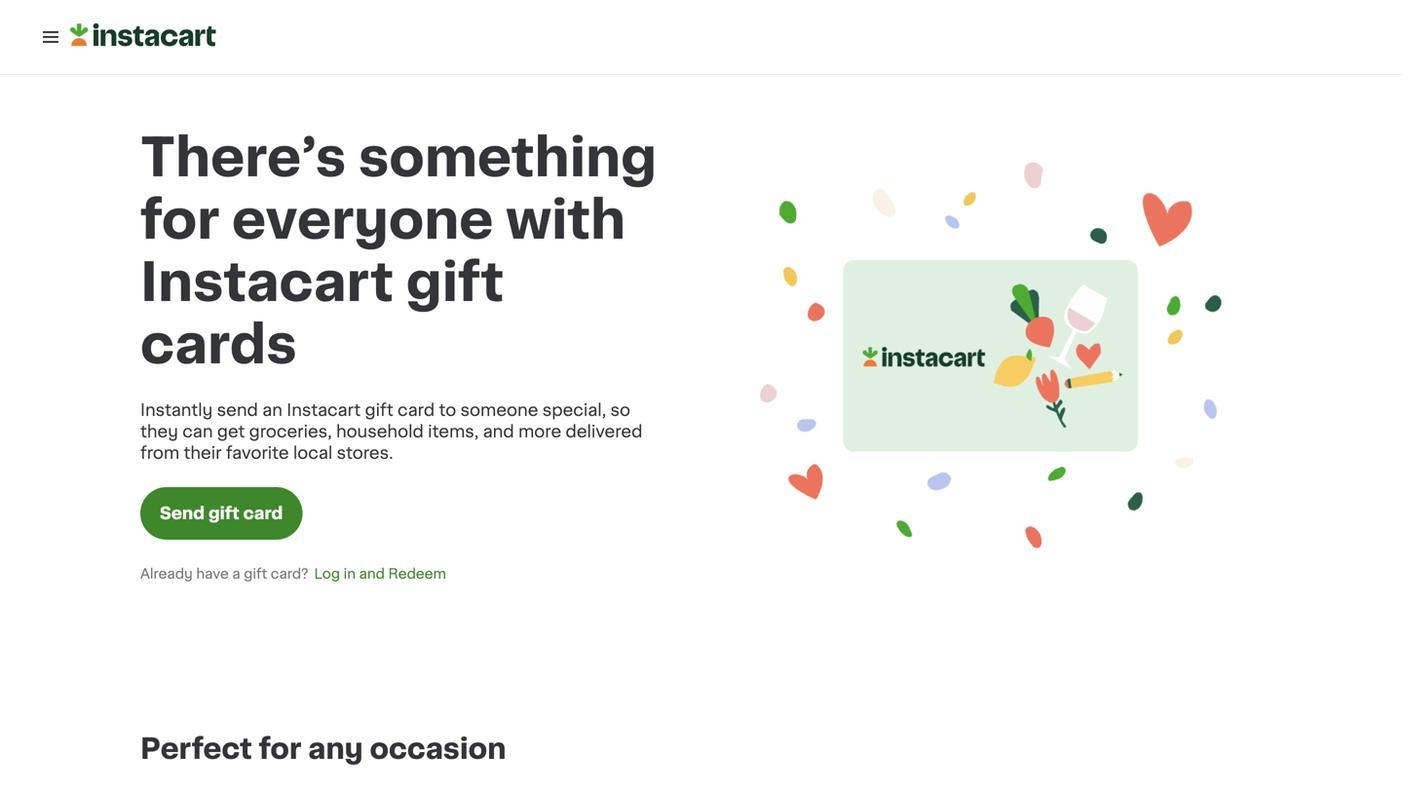 Task type: describe. For each thing, give the bounding box(es) containing it.
favorite
[[226, 445, 289, 461]]

instacart inside there's something for everyone with instacart gift cards
[[140, 257, 394, 308]]

an
[[262, 402, 283, 419]]

instacart inside instantly send an instacart gift card to someone special, so they can get groceries, household items, and more delivered from their favorite local stores.
[[287, 402, 361, 419]]

1 vertical spatial and
[[359, 567, 385, 581]]

stores.
[[337, 445, 393, 461]]

there's
[[140, 132, 346, 184]]

perfect
[[140, 735, 252, 763]]

gift inside there's something for everyone with instacart gift cards
[[406, 257, 504, 308]]

and inside instantly send an instacart gift card to someone special, so they can get groceries, household items, and more delivered from their favorite local stores.
[[483, 423, 514, 440]]

something
[[359, 132, 657, 184]]

already have a gift card? log in and redeem
[[140, 567, 446, 581]]

instacart gift card image
[[733, 106, 1263, 605]]

any
[[308, 735, 363, 763]]

they
[[140, 423, 178, 440]]

so
[[610, 402, 630, 419]]

there's something for everyone with instacart gift cards
[[140, 132, 657, 371]]

with
[[506, 194, 626, 246]]

cards
[[140, 319, 297, 371]]

from
[[140, 445, 179, 461]]

log in and redeem button
[[308, 563, 452, 585]]

groceries,
[[249, 423, 332, 440]]

have
[[196, 567, 229, 581]]

gift inside button
[[209, 505, 239, 522]]

perfect for any occasion
[[140, 735, 506, 763]]

1 horizontal spatial for
[[259, 735, 301, 763]]

everyone
[[232, 194, 493, 246]]

in
[[344, 567, 356, 581]]

send
[[217, 402, 258, 419]]

redeem
[[388, 567, 446, 581]]

open main menu image
[[39, 25, 62, 49]]

items,
[[428, 423, 479, 440]]



Task type: locate. For each thing, give the bounding box(es) containing it.
log
[[314, 567, 340, 581]]

0 vertical spatial card
[[398, 402, 435, 419]]

1 vertical spatial instacart
[[287, 402, 361, 419]]

0 vertical spatial instacart
[[140, 257, 394, 308]]

for
[[140, 194, 220, 246], [259, 735, 301, 763]]

already
[[140, 567, 193, 581]]

0 horizontal spatial and
[[359, 567, 385, 581]]

card inside instantly send an instacart gift card to someone special, so they can get groceries, household items, and more delivered from their favorite local stores.
[[398, 402, 435, 419]]

delivered
[[566, 423, 643, 440]]

for inside there's something for everyone with instacart gift cards
[[140, 194, 220, 246]]

gift
[[406, 257, 504, 308], [365, 402, 393, 419], [209, 505, 239, 522], [244, 567, 267, 581]]

0 vertical spatial and
[[483, 423, 514, 440]]

card inside button
[[243, 505, 283, 522]]

1 horizontal spatial card
[[398, 402, 435, 419]]

0 horizontal spatial card
[[243, 505, 283, 522]]

special,
[[542, 402, 606, 419]]

instantly send an instacart gift card to someone special, so they can get groceries, household items, and more delivered from their favorite local stores.
[[140, 402, 643, 461]]

instacart up cards
[[140, 257, 394, 308]]

instacart
[[140, 257, 394, 308], [287, 402, 361, 419]]

1 vertical spatial for
[[259, 735, 301, 763]]

occasion
[[370, 735, 506, 763]]

gift inside instantly send an instacart gift card to someone special, so they can get groceries, household items, and more delivered from their favorite local stores.
[[365, 402, 393, 419]]

instacart up groceries,
[[287, 402, 361, 419]]

0 vertical spatial for
[[140, 194, 220, 246]]

and
[[483, 423, 514, 440], [359, 567, 385, 581]]

for left any
[[259, 735, 301, 763]]

more
[[518, 423, 561, 440]]

someone
[[460, 402, 538, 419]]

send gift card button
[[140, 487, 302, 540]]

instantly
[[140, 402, 213, 419]]

for down there's
[[140, 194, 220, 246]]

card left to
[[398, 402, 435, 419]]

send gift card
[[160, 505, 283, 522]]

local
[[293, 445, 333, 461]]

instacart home image
[[70, 23, 216, 47]]

card
[[398, 402, 435, 419], [243, 505, 283, 522]]

0 horizontal spatial for
[[140, 194, 220, 246]]

can
[[182, 423, 213, 440]]

card?
[[271, 567, 308, 581]]

1 horizontal spatial and
[[483, 423, 514, 440]]

card down the favorite
[[243, 505, 283, 522]]

and right in
[[359, 567, 385, 581]]

send
[[160, 505, 205, 522]]

1 vertical spatial card
[[243, 505, 283, 522]]

and down the someone
[[483, 423, 514, 440]]

their
[[184, 445, 222, 461]]

household
[[336, 423, 424, 440]]

a
[[232, 567, 240, 581]]

get
[[217, 423, 245, 440]]

to
[[439, 402, 456, 419]]



Task type: vqa. For each thing, say whether or not it's contained in the screenshot.
the Ready
no



